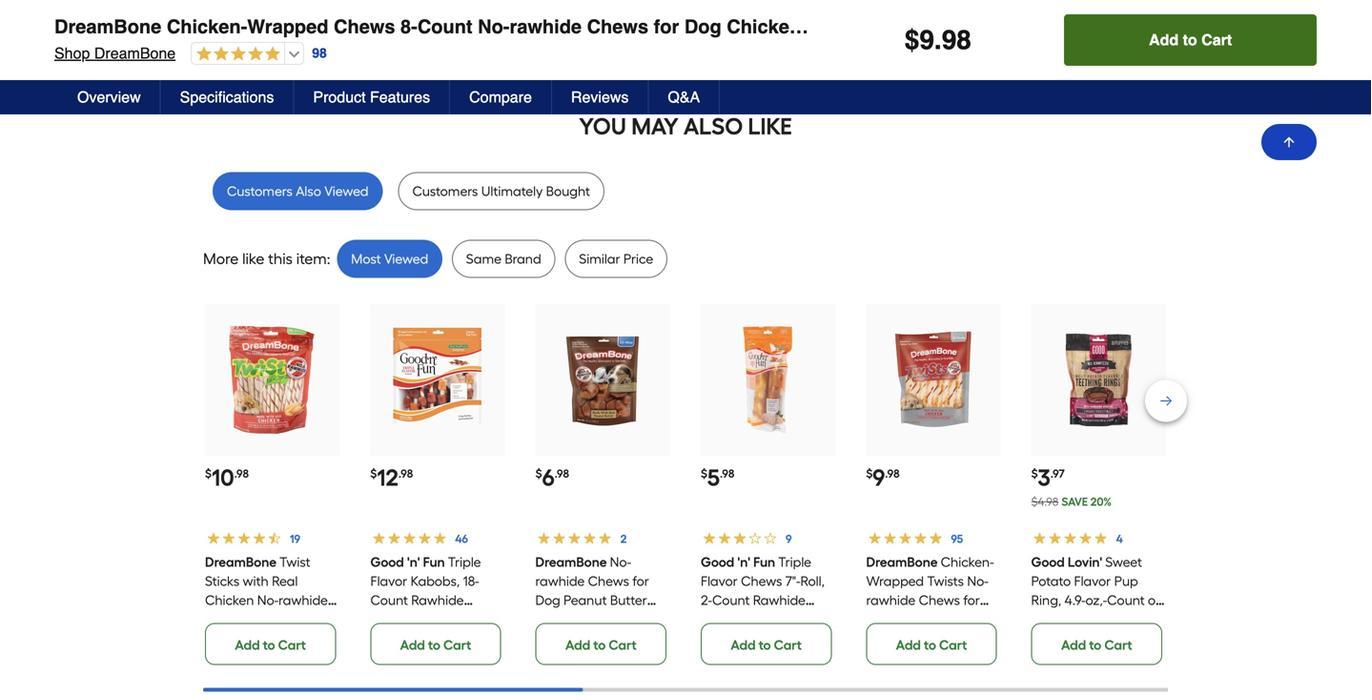 Task type: vqa. For each thing, say whether or not it's contained in the screenshot.


Task type: describe. For each thing, give the bounding box(es) containing it.
question
[[1019, 5, 1085, 22]]

customers for customers also viewed
[[227, 183, 293, 199]]

natural
[[1031, 630, 1077, 646]]

cart for 12
[[443, 637, 471, 653]]

$ 9 .98
[[866, 464, 900, 491]]

compare button
[[450, 80, 552, 114]]

no- rawhide chews for dog peanut butter flavor
[[536, 554, 649, 627]]

.98 for 9
[[885, 467, 900, 480]]

like
[[242, 250, 264, 268]]

save
[[1062, 495, 1088, 509]]

chews inside no- rawhide chews for dog peanut butter flavor
[[588, 573, 629, 589]]

triple flavor chews 7"-roll, 2-count rawhide chews for dog chicken flavor
[[701, 554, 825, 646]]

12
[[377, 464, 398, 491]]

'n' for 5
[[737, 554, 750, 570]]

3 list item
[[1031, 304, 1166, 665]]

dreambone for 6
[[536, 554, 607, 570]]

add to cart link for 12
[[370, 623, 501, 665]]

add for 5
[[731, 637, 756, 653]]

add to cart for 12
[[400, 637, 471, 653]]

good lovin'
[[1031, 554, 1103, 570]]

0 vertical spatial count)
[[892, 16, 954, 38]]

to inside button
[[1183, 31, 1197, 49]]

rawhide inside triple flavor kabobs, 18- count rawhide chews for dog chicken flavor
[[411, 592, 464, 608]]

dreambone for 9
[[866, 554, 938, 570]]

cart for 9
[[939, 637, 967, 653]]

twist sticks with real chicken no-rawhide chews for dog chicken flavor (50- count)
[[205, 554, 328, 665]]

kabobs,
[[410, 573, 460, 589]]

dog inside chicken- wrapped twists no- rawhide chews for dog chicken flavor (30-count)
[[866, 611, 891, 627]]

dreambone chicken-wrapped chews 8-count no-rawhide chews for dog chicken flavor (8-count)
[[54, 16, 954, 38]]

be the first to ask a question.
[[237, 7, 477, 27]]

most viewed
[[351, 251, 428, 267]]

add inside '3' list item
[[1061, 637, 1086, 653]]

bought
[[546, 183, 590, 199]]

add to cart link for 5
[[701, 623, 832, 665]]

flavor down kabobs,
[[422, 630, 459, 646]]

4
[[1031, 611, 1039, 627]]

rawhide inside chicken- wrapped twists no- rawhide chews for dog chicken flavor (30-count)
[[866, 592, 915, 608]]

flavor up 2-
[[701, 573, 738, 589]]

$4.98 save 20%
[[1031, 495, 1112, 509]]

ask a question button
[[925, 0, 1134, 38]]

dreambone twist sticks with real chicken no-rawhide chews for dog chicken flavor (50-count) image
[[218, 326, 326, 434]]

to for sweet potato flavor pup ring, 4.9-oz,-count of 4 snacks for dog natural flavor
[[1089, 637, 1101, 653]]

flavor inside twist sticks with real chicken no-rawhide chews for dog chicken flavor (50- count)
[[257, 630, 294, 646]]

add to cart button
[[1064, 14, 1317, 66]]

cart for 6
[[609, 637, 637, 653]]

flavor down 7"-
[[753, 630, 790, 646]]

$ for $ 10 .98
[[205, 467, 212, 480]]

add inside button
[[1149, 31, 1179, 49]]

to for triple flavor chews 7"-roll, 2-count rawhide chews for dog chicken flavor
[[759, 637, 771, 653]]

features
[[370, 88, 430, 106]]

add to cart for 5
[[731, 637, 802, 653]]

reviews
[[571, 88, 629, 106]]

$ for $ 5 .98
[[701, 467, 707, 480]]

$ for $ 3 .97
[[1031, 467, 1038, 480]]

good lovin' sweet potato flavor pup ring, 4.9-oz,-count of 4 snacks for dog natural flavor image
[[1045, 326, 1153, 434]]

compare
[[469, 88, 532, 106]]

may
[[631, 112, 679, 140]]

20%
[[1090, 495, 1112, 509]]

customers ultimately bought
[[412, 183, 590, 199]]

count) inside chicken- wrapped twists no- rawhide chews for dog chicken flavor (30-count)
[[889, 630, 931, 646]]

.
[[934, 25, 942, 55]]

5 list item
[[701, 304, 836, 665]]

add for 10
[[235, 637, 260, 653]]

this
[[268, 250, 293, 268]]

0 horizontal spatial also
[[296, 183, 321, 199]]

reviews button
[[552, 80, 649, 114]]

add to cart link for 6
[[536, 623, 666, 665]]

overview
[[77, 88, 141, 106]]

price
[[623, 251, 653, 267]]

7"-
[[785, 573, 800, 589]]

flavor left kabobs,
[[370, 573, 407, 589]]

dog up q&a
[[684, 16, 721, 38]]

flavor down oz,-
[[1080, 630, 1117, 646]]

$ 6 .98
[[536, 464, 569, 491]]

sweet
[[1105, 554, 1142, 570]]

q&a
[[668, 88, 700, 106]]

0 horizontal spatial wrapped
[[247, 16, 328, 38]]

product features button
[[294, 80, 450, 114]]

(8-
[[869, 16, 892, 38]]

to for twist sticks with real chicken no-rawhide chews for dog chicken flavor (50- count)
[[263, 637, 275, 653]]

$ 9 . 98
[[905, 25, 971, 55]]

$4.98
[[1031, 495, 1058, 509]]

peanut
[[564, 592, 607, 608]]

more
[[203, 250, 239, 268]]

add to cart inside button
[[1149, 31, 1232, 49]]

flavor inside no- rawhide chews for dog peanut butter flavor
[[536, 611, 572, 627]]

rawhide up compare button on the top of page
[[510, 16, 582, 38]]

chicken inside chicken- wrapped twists no- rawhide chews for dog chicken flavor (30-count)
[[894, 611, 943, 627]]

add to cart link for 9
[[866, 623, 997, 665]]

dreambone no-rawhide chews for dog peanut butter flavor image
[[549, 326, 657, 434]]

3
[[1038, 464, 1050, 491]]

12 list item
[[370, 304, 505, 665]]

of
[[1148, 592, 1160, 608]]

.97
[[1050, 467, 1065, 480]]

9 for .98
[[873, 464, 885, 491]]

potato
[[1031, 573, 1071, 589]]

$ for $ 6 .98
[[536, 467, 542, 480]]

dog inside triple flavor kabobs, 18- count rawhide chews for dog chicken flavor
[[435, 611, 460, 627]]

ring,
[[1031, 592, 1062, 608]]

4.9 stars image
[[192, 46, 280, 63]]

be
[[237, 7, 259, 27]]

0 vertical spatial chicken-
[[167, 16, 247, 38]]

6
[[542, 464, 555, 491]]

same
[[466, 251, 501, 267]]

item
[[296, 250, 327, 268]]

customers also viewed
[[227, 183, 369, 199]]

specifications button
[[161, 80, 294, 114]]

rawhide inside no- rawhide chews for dog peanut butter flavor
[[536, 573, 585, 589]]

fun for 12
[[423, 554, 445, 570]]

to for no- rawhide chews for dog peanut butter flavor
[[593, 637, 606, 653]]

flavor up oz,-
[[1074, 573, 1111, 589]]

brand
[[505, 251, 541, 267]]

1 horizontal spatial 98
[[942, 25, 971, 55]]

with
[[243, 573, 269, 589]]

8-
[[400, 16, 417, 38]]

to for chicken- wrapped twists no- rawhide chews for dog chicken flavor (30-count)
[[924, 637, 936, 653]]

$ for $ 12 .98
[[370, 467, 377, 480]]

roll,
[[800, 573, 825, 589]]

triple for 12
[[448, 554, 481, 570]]

good 'n' fun triple flavor kabobs, 18-count rawhide chews for dog chicken flavor image
[[384, 326, 492, 434]]

chicken- wrapped twists no- rawhide chews for dog chicken flavor (30-count)
[[866, 554, 994, 646]]

18-
[[463, 573, 479, 589]]

add for 12
[[400, 637, 425, 653]]

similar
[[579, 251, 620, 267]]

for inside sweet potato flavor pup ring, 4.9-oz,-count of 4 snacks for dog natural flavor
[[1089, 611, 1105, 627]]

first
[[295, 7, 327, 27]]

ask
[[974, 5, 1002, 22]]

.98 for 12
[[398, 467, 413, 480]]

overview button
[[58, 80, 161, 114]]

$ 12 .98
[[370, 464, 413, 491]]

cart for 5
[[774, 637, 802, 653]]

for inside triple flavor kabobs, 18- count rawhide chews for dog chicken flavor
[[415, 611, 431, 627]]

$ 5 .98
[[701, 464, 734, 491]]

wrapped inside chicken- wrapped twists no- rawhide chews for dog chicken flavor (30-count)
[[866, 573, 924, 589]]

6 list item
[[536, 304, 670, 665]]

9 for .
[[919, 25, 934, 55]]

like
[[748, 112, 792, 140]]

0 vertical spatial viewed
[[324, 183, 369, 199]]

good 'n' fun triple flavor chews 7"-roll, 2-count rawhide chews for dog chicken flavor image
[[714, 326, 822, 434]]

most
[[351, 251, 381, 267]]



Task type: locate. For each thing, give the bounding box(es) containing it.
to
[[332, 7, 348, 27], [1183, 31, 1197, 49], [263, 637, 275, 653], [428, 637, 440, 653], [593, 637, 606, 653], [759, 637, 771, 653], [924, 637, 936, 653], [1089, 637, 1101, 653]]

viewed right most
[[384, 251, 428, 267]]

1 vertical spatial also
[[296, 183, 321, 199]]

1 'n' from the left
[[407, 554, 420, 570]]

2 customers from the left
[[412, 183, 478, 199]]

also up item
[[296, 183, 321, 199]]

0 horizontal spatial good 'n' fun
[[370, 554, 445, 570]]

rawhide down kabobs,
[[411, 592, 464, 608]]

dog inside no- rawhide chews for dog peanut butter flavor
[[536, 592, 560, 608]]

ask a question
[[974, 5, 1085, 22]]

1 horizontal spatial 9
[[919, 25, 934, 55]]

add inside 5 list item
[[731, 637, 756, 653]]

good up 2-
[[701, 554, 734, 570]]

98
[[942, 25, 971, 55], [312, 45, 327, 61]]

'n' inside the 12 list item
[[407, 554, 420, 570]]

dreambone chicken-wrapped twists no-rawhide chews for dog chicken flavor (30-count) image
[[879, 326, 987, 434]]

also
[[684, 112, 743, 140], [296, 183, 321, 199]]

1 horizontal spatial customers
[[412, 183, 478, 199]]

flavor down peanut
[[536, 611, 572, 627]]

fun for 5
[[753, 554, 775, 570]]

fun inside the 12 list item
[[423, 554, 445, 570]]

0 horizontal spatial customers
[[227, 183, 293, 199]]

5 .98 from the left
[[885, 467, 900, 480]]

add for 6
[[565, 637, 590, 653]]

0 horizontal spatial 98
[[312, 45, 327, 61]]

dreambone inside the 10 list item
[[205, 554, 277, 570]]

dog inside sweet potato flavor pup ring, 4.9-oz,-count of 4 snacks for dog natural flavor
[[1109, 611, 1133, 627]]

$ inside $ 5 .98
[[701, 467, 707, 480]]

rawhide up (30-
[[866, 592, 915, 608]]

no- right twists
[[967, 573, 988, 589]]

pup
[[1114, 573, 1138, 589]]

chews
[[334, 16, 395, 38], [587, 16, 648, 38], [588, 573, 629, 589], [741, 573, 782, 589], [919, 592, 960, 608], [205, 611, 246, 627], [370, 611, 412, 627], [701, 611, 742, 627]]

4 .98 from the left
[[720, 467, 734, 480]]

1 horizontal spatial viewed
[[384, 251, 428, 267]]

.98 inside "$ 6 .98"
[[555, 467, 569, 480]]

chicken- inside chicken- wrapped twists no- rawhide chews for dog chicken flavor (30-count)
[[941, 554, 994, 570]]

good 'n' fun
[[370, 554, 445, 570], [701, 554, 775, 570]]

5
[[707, 464, 720, 491]]

add to cart link inside '3' list item
[[1031, 623, 1162, 665]]

2 .98 from the left
[[398, 467, 413, 480]]

dreambone up peanut
[[536, 554, 607, 570]]

cart inside the 10 list item
[[278, 637, 306, 653]]

product features
[[313, 88, 430, 106]]

0 horizontal spatial chicken-
[[167, 16, 247, 38]]

good 'n' fun up 2-
[[701, 554, 775, 570]]

add to cart inside the 10 list item
[[235, 637, 306, 653]]

add to cart for 9
[[896, 637, 967, 653]]

rawhide up peanut
[[536, 573, 585, 589]]

flavor inside chicken- wrapped twists no- rawhide chews for dog chicken flavor (30-count)
[[946, 611, 983, 627]]

1 horizontal spatial good 'n' fun
[[701, 554, 775, 570]]

9 list item
[[866, 304, 1001, 665]]

add to cart
[[1149, 31, 1232, 49], [235, 637, 306, 653], [400, 637, 471, 653], [565, 637, 637, 653], [731, 637, 802, 653], [896, 637, 967, 653], [1061, 637, 1132, 653]]

0 horizontal spatial 'n'
[[407, 554, 420, 570]]

customers left ultimately
[[412, 183, 478, 199]]

viewed
[[324, 183, 369, 199], [384, 251, 428, 267]]

dog down real
[[269, 611, 294, 627]]

rawhide inside triple flavor chews 7"-roll, 2-count rawhide chews for dog chicken flavor
[[753, 592, 806, 608]]

add to cart link down real
[[205, 623, 336, 665]]

1 horizontal spatial wrapped
[[866, 573, 924, 589]]

(50-
[[297, 630, 321, 646]]

98 right (8-
[[942, 25, 971, 55]]

good up potato on the bottom of page
[[1031, 554, 1065, 570]]

add to cart link inside the 10 list item
[[205, 623, 336, 665]]

to inside the 12 list item
[[428, 637, 440, 653]]

dog
[[684, 16, 721, 38], [536, 592, 560, 608], [269, 611, 294, 627], [435, 611, 460, 627], [765, 611, 790, 627], [866, 611, 891, 627], [1109, 611, 1133, 627]]

add to cart for 10
[[235, 637, 306, 653]]

oz,-
[[1086, 592, 1107, 608]]

no- down with
[[257, 592, 279, 608]]

add inside 6 list item
[[565, 637, 590, 653]]

2 horizontal spatial good
[[1031, 554, 1065, 570]]

a left '8-'
[[386, 7, 396, 27]]

chicken-
[[167, 16, 247, 38], [941, 554, 994, 570]]

add to cart for 6
[[565, 637, 637, 653]]

add to cart link inside the 12 list item
[[370, 623, 501, 665]]

good 'n' fun inside 5 list item
[[701, 554, 775, 570]]

a inside button
[[1006, 5, 1015, 22]]

shop
[[54, 44, 90, 62]]

wrapped up 4.9 stars image
[[247, 16, 328, 38]]

dreambone up with
[[205, 554, 277, 570]]

chews down sticks
[[205, 611, 246, 627]]

dreambone inside 9 'list item'
[[866, 554, 938, 570]]

triple inside triple flavor chews 7"-roll, 2-count rawhide chews for dog chicken flavor
[[778, 554, 811, 570]]

add inside the 12 list item
[[400, 637, 425, 653]]

1 vertical spatial chicken-
[[941, 554, 994, 570]]

cart for 10
[[278, 637, 306, 653]]

1 horizontal spatial fun
[[753, 554, 775, 570]]

add to cart inside '3' list item
[[1061, 637, 1132, 653]]

count) down twists
[[889, 630, 931, 646]]

a right ask
[[1006, 5, 1015, 22]]

chews up reviews
[[587, 16, 648, 38]]

dreambone up twists
[[866, 554, 938, 570]]

.98 for 5
[[720, 467, 734, 480]]

count
[[417, 16, 473, 38], [370, 592, 408, 608], [712, 592, 750, 608], [1107, 592, 1145, 608]]

count) inside twist sticks with real chicken no-rawhide chews for dog chicken flavor (50- count)
[[205, 649, 247, 665]]

1 horizontal spatial triple
[[778, 554, 811, 570]]

good down 12
[[370, 554, 404, 570]]

to inside '3' list item
[[1089, 637, 1101, 653]]

customers
[[227, 183, 293, 199], [412, 183, 478, 199]]

chews inside chicken- wrapped twists no- rawhide chews for dog chicken flavor (30-count)
[[919, 592, 960, 608]]

1 vertical spatial wrapped
[[866, 573, 924, 589]]

2 vertical spatial count)
[[205, 649, 247, 665]]

add to cart link inside 9 'list item'
[[866, 623, 997, 665]]

dreambone
[[54, 16, 161, 38], [94, 44, 176, 62], [205, 554, 277, 570], [536, 554, 607, 570], [866, 554, 938, 570]]

0 vertical spatial 9
[[919, 25, 934, 55]]

.98 inside $ 9 .98
[[885, 467, 900, 480]]

1 good from the left
[[370, 554, 404, 570]]

good for 12
[[370, 554, 404, 570]]

to inside the 10 list item
[[263, 637, 275, 653]]

to inside 9 'list item'
[[924, 637, 936, 653]]

1 horizontal spatial a
[[1006, 5, 1015, 22]]

$ inside "$ 10 .98"
[[205, 467, 212, 480]]

you
[[579, 112, 626, 140]]

good for 5
[[701, 554, 734, 570]]

2 add to cart link from the left
[[370, 623, 501, 665]]

1 customers from the left
[[227, 183, 293, 199]]

0 horizontal spatial a
[[386, 7, 396, 27]]

2 rawhide from the left
[[753, 592, 806, 608]]

$
[[905, 25, 919, 55], [205, 467, 212, 480], [370, 467, 377, 480], [536, 467, 542, 480], [701, 467, 707, 480], [866, 467, 873, 480], [1031, 467, 1038, 480]]

dog left peanut
[[536, 592, 560, 608]]

customers for customers ultimately bought
[[412, 183, 478, 199]]

no- inside no- rawhide chews for dog peanut butter flavor
[[610, 554, 631, 570]]

ultimately
[[481, 183, 543, 199]]

also down q&a
[[684, 112, 743, 140]]

.98 for 10
[[234, 467, 249, 480]]

2-
[[701, 592, 712, 608]]

twists
[[927, 573, 964, 589]]

$ inside $ 12 .98
[[370, 467, 377, 480]]

10
[[212, 464, 234, 491]]

cart inside 5 list item
[[774, 637, 802, 653]]

1 horizontal spatial good
[[701, 554, 734, 570]]

4 add to cart link from the left
[[701, 623, 832, 665]]

chicken inside triple flavor kabobs, 18- count rawhide chews for dog chicken flavor
[[370, 630, 419, 646]]

add to cart inside 5 list item
[[731, 637, 802, 653]]

add inside 9 'list item'
[[896, 637, 921, 653]]

dreambone for 10
[[205, 554, 277, 570]]

9 inside 9 'list item'
[[873, 464, 885, 491]]

no- inside chicken- wrapped twists no- rawhide chews for dog chicken flavor (30-count)
[[967, 573, 988, 589]]

$ for $ 9 .98
[[866, 467, 873, 480]]

2 good from the left
[[701, 554, 734, 570]]

dog inside triple flavor chews 7"-roll, 2-count rawhide chews for dog chicken flavor
[[765, 611, 790, 627]]

0 horizontal spatial fun
[[423, 554, 445, 570]]

count) down sticks
[[205, 649, 247, 665]]

to for triple flavor kabobs, 18- count rawhide chews for dog chicken flavor
[[428, 637, 440, 653]]

cart inside '3' list item
[[1104, 637, 1132, 653]]

4.9-
[[1065, 592, 1086, 608]]

no- right question.
[[478, 16, 510, 38]]

cart inside 9 'list item'
[[939, 637, 967, 653]]

'n' for 12
[[407, 554, 420, 570]]

q&a button
[[649, 80, 720, 114]]

.98
[[234, 467, 249, 480], [398, 467, 413, 480], [555, 467, 569, 480], [720, 467, 734, 480], [885, 467, 900, 480]]

.98 inside "$ 10 .98"
[[234, 467, 249, 480]]

more like this item :
[[203, 250, 330, 268]]

6 add to cart link from the left
[[1031, 623, 1162, 665]]

chicken- up 4.9 stars image
[[167, 16, 247, 38]]

for
[[654, 16, 679, 38], [633, 573, 649, 589], [963, 592, 980, 608], [250, 611, 266, 627], [415, 611, 431, 627], [745, 611, 762, 627], [1089, 611, 1105, 627]]

twist
[[280, 554, 310, 570]]

dog up (30-
[[866, 611, 891, 627]]

add
[[1149, 31, 1179, 49], [235, 637, 260, 653], [400, 637, 425, 653], [565, 637, 590, 653], [731, 637, 756, 653], [896, 637, 921, 653], [1061, 637, 1086, 653]]

1 good 'n' fun from the left
[[370, 554, 445, 570]]

1 horizontal spatial also
[[684, 112, 743, 140]]

chews down kabobs,
[[370, 611, 412, 627]]

rawhide
[[510, 16, 582, 38], [536, 573, 585, 589], [279, 592, 328, 608], [866, 592, 915, 608]]

2 'n' from the left
[[737, 554, 750, 570]]

'n'
[[407, 554, 420, 570], [737, 554, 750, 570]]

triple for 5
[[778, 554, 811, 570]]

ask
[[353, 7, 381, 27]]

add to cart link down oz,-
[[1031, 623, 1162, 665]]

add to cart link inside 5 list item
[[701, 623, 832, 665]]

chicken inside triple flavor chews 7"-roll, 2-count rawhide chews for dog chicken flavor
[[701, 630, 750, 646]]

lovin'
[[1068, 554, 1103, 570]]

flavor left (50-
[[257, 630, 294, 646]]

good inside 5 list item
[[701, 554, 734, 570]]

0 vertical spatial also
[[684, 112, 743, 140]]

specifications
[[180, 88, 274, 106]]

chews down twists
[[919, 592, 960, 608]]

good 'n' fun inside the 12 list item
[[370, 554, 445, 570]]

0 horizontal spatial 9
[[873, 464, 885, 491]]

flavor
[[806, 16, 863, 38], [370, 573, 407, 589], [701, 573, 738, 589], [1074, 573, 1111, 589], [536, 611, 572, 627], [946, 611, 983, 627], [257, 630, 294, 646], [422, 630, 459, 646], [753, 630, 790, 646], [1080, 630, 1117, 646]]

add to cart inside the 12 list item
[[400, 637, 471, 653]]

good 'n' fun for 12
[[370, 554, 445, 570]]

add to cart link for 10
[[205, 623, 336, 665]]

count) left ask
[[892, 16, 954, 38]]

3 .98 from the left
[[555, 467, 569, 480]]

add to cart inside 9 'list item'
[[896, 637, 967, 653]]

1 .98 from the left
[[234, 467, 249, 480]]

98 down first
[[312, 45, 327, 61]]

1 fun from the left
[[423, 554, 445, 570]]

rawhide inside twist sticks with real chicken no-rawhide chews for dog chicken flavor (50- count)
[[279, 592, 328, 608]]

good 'n' fun for 5
[[701, 554, 775, 570]]

1 vertical spatial count)
[[889, 630, 931, 646]]

cart inside 6 list item
[[609, 637, 637, 653]]

add to cart link down twists
[[866, 623, 997, 665]]

wrapped left twists
[[866, 573, 924, 589]]

dreambone up shop dreambone
[[54, 16, 161, 38]]

flavor down twists
[[946, 611, 983, 627]]

product
[[313, 88, 366, 106]]

1 horizontal spatial chicken-
[[941, 554, 994, 570]]

1 horizontal spatial 'n'
[[737, 554, 750, 570]]

you may also like
[[579, 112, 792, 140]]

.98 for 6
[[555, 467, 569, 480]]

dreambone inside 6 list item
[[536, 554, 607, 570]]

triple flavor kabobs, 18- count rawhide chews for dog chicken flavor
[[370, 554, 481, 646]]

1 add to cart link from the left
[[205, 623, 336, 665]]

good inside '3' list item
[[1031, 554, 1065, 570]]

to inside 6 list item
[[593, 637, 606, 653]]

add for 9
[[896, 637, 921, 653]]

$ 3 .97
[[1031, 464, 1065, 491]]

$ inside $ 9 .98
[[866, 467, 873, 480]]

rawhide down real
[[279, 592, 328, 608]]

for inside no- rawhide chews for dog peanut butter flavor
[[633, 573, 649, 589]]

0 horizontal spatial rawhide
[[411, 592, 464, 608]]

0 horizontal spatial good
[[370, 554, 404, 570]]

flavor left (8-
[[806, 16, 863, 38]]

fun
[[423, 554, 445, 570], [753, 554, 775, 570]]

0 horizontal spatial triple
[[448, 554, 481, 570]]

for inside triple flavor chews 7"-roll, 2-count rawhide chews for dog chicken flavor
[[745, 611, 762, 627]]

no- up butter
[[610, 554, 631, 570]]

no- inside twist sticks with real chicken no-rawhide chews for dog chicken flavor (50- count)
[[257, 592, 279, 608]]

chews inside triple flavor kabobs, 18- count rawhide chews for dog chicken flavor
[[370, 611, 412, 627]]

add to cart link down 7"-
[[701, 623, 832, 665]]

snacks
[[1042, 611, 1085, 627]]

1 vertical spatial viewed
[[384, 251, 428, 267]]

1 rawhide from the left
[[411, 592, 464, 608]]

for inside chicken- wrapped twists no- rawhide chews for dog chicken flavor (30-count)
[[963, 592, 980, 608]]

dreambone up overview button
[[94, 44, 176, 62]]

2 fun from the left
[[753, 554, 775, 570]]

real
[[272, 573, 298, 589]]

same brand
[[466, 251, 541, 267]]

triple inside triple flavor kabobs, 18- count rawhide chews for dog chicken flavor
[[448, 554, 481, 570]]

chews up butter
[[588, 573, 629, 589]]

$ inside $ 3 .97
[[1031, 467, 1038, 480]]

add to cart inside 6 list item
[[565, 637, 637, 653]]

2 triple from the left
[[778, 554, 811, 570]]

1 vertical spatial 9
[[873, 464, 885, 491]]

count inside triple flavor kabobs, 18- count rawhide chews for dog chicken flavor
[[370, 592, 408, 608]]

cart inside button
[[1201, 31, 1232, 49]]

add to cart link
[[205, 623, 336, 665], [370, 623, 501, 665], [536, 623, 666, 665], [701, 623, 832, 665], [866, 623, 997, 665], [1031, 623, 1162, 665]]

0 vertical spatial wrapped
[[247, 16, 328, 38]]

dog down kabobs,
[[435, 611, 460, 627]]

chews left '8-'
[[334, 16, 395, 38]]

sweet potato flavor pup ring, 4.9-oz,-count of 4 snacks for dog natural flavor
[[1031, 554, 1160, 646]]

.98 inside $ 12 .98
[[398, 467, 413, 480]]

wrapped
[[247, 16, 328, 38], [866, 573, 924, 589]]

$ 10 .98
[[205, 464, 249, 491]]

add to cart link down kabobs,
[[370, 623, 501, 665]]

for inside twist sticks with real chicken no-rawhide chews for dog chicken flavor (50- count)
[[250, 611, 266, 627]]

shop dreambone
[[54, 44, 176, 62]]

$ inside "$ 6 .98"
[[536, 467, 542, 480]]

chews left 7"-
[[741, 573, 782, 589]]

good 'n' fun up kabobs,
[[370, 554, 445, 570]]

:
[[327, 250, 330, 268]]

1 horizontal spatial rawhide
[[753, 592, 806, 608]]

arrow up image
[[1281, 134, 1297, 150]]

good inside the 12 list item
[[370, 554, 404, 570]]

count)
[[892, 16, 954, 38], [889, 630, 931, 646], [205, 649, 247, 665]]

fun inside 5 list item
[[753, 554, 775, 570]]

to inside 5 list item
[[759, 637, 771, 653]]

dog inside twist sticks with real chicken no-rawhide chews for dog chicken flavor (50- count)
[[269, 611, 294, 627]]

add inside the 10 list item
[[235, 637, 260, 653]]

chews inside twist sticks with real chicken no-rawhide chews for dog chicken flavor (50- count)
[[205, 611, 246, 627]]

triple up 7"-
[[778, 554, 811, 570]]

rawhide down 7"-
[[753, 592, 806, 608]]

10 list item
[[205, 304, 340, 665]]

no-
[[478, 16, 510, 38], [610, 554, 631, 570], [967, 573, 988, 589], [257, 592, 279, 608]]

dog down 7"-
[[765, 611, 790, 627]]

chews down 2-
[[701, 611, 742, 627]]

(30-
[[866, 630, 889, 646]]

1 triple from the left
[[448, 554, 481, 570]]

.98 inside $ 5 .98
[[720, 467, 734, 480]]

butter
[[610, 592, 647, 608]]

$ for $ 9 . 98
[[905, 25, 919, 55]]

5 add to cart link from the left
[[866, 623, 997, 665]]

chicken- up twists
[[941, 554, 994, 570]]

dog down pup on the bottom
[[1109, 611, 1133, 627]]

count inside triple flavor chews 7"-roll, 2-count rawhide chews for dog chicken flavor
[[712, 592, 750, 608]]

add to cart link inside 6 list item
[[536, 623, 666, 665]]

cart inside the 12 list item
[[443, 637, 471, 653]]

sticks
[[205, 573, 239, 589]]

triple up 18-
[[448, 554, 481, 570]]

question.
[[400, 7, 477, 27]]

0 horizontal spatial viewed
[[324, 183, 369, 199]]

add to cart link down peanut
[[536, 623, 666, 665]]

'n' inside 5 list item
[[737, 554, 750, 570]]

count inside sweet potato flavor pup ring, 4.9-oz,-count of 4 snacks for dog natural flavor
[[1107, 592, 1145, 608]]

3 good from the left
[[1031, 554, 1065, 570]]

3 add to cart link from the left
[[536, 623, 666, 665]]

similar price
[[579, 251, 653, 267]]

2 good 'n' fun from the left
[[701, 554, 775, 570]]

chicken
[[727, 16, 801, 38], [205, 592, 254, 608], [894, 611, 943, 627], [205, 630, 254, 646], [370, 630, 419, 646], [701, 630, 750, 646]]

customers up like
[[227, 183, 293, 199]]

viewed up :
[[324, 183, 369, 199]]



